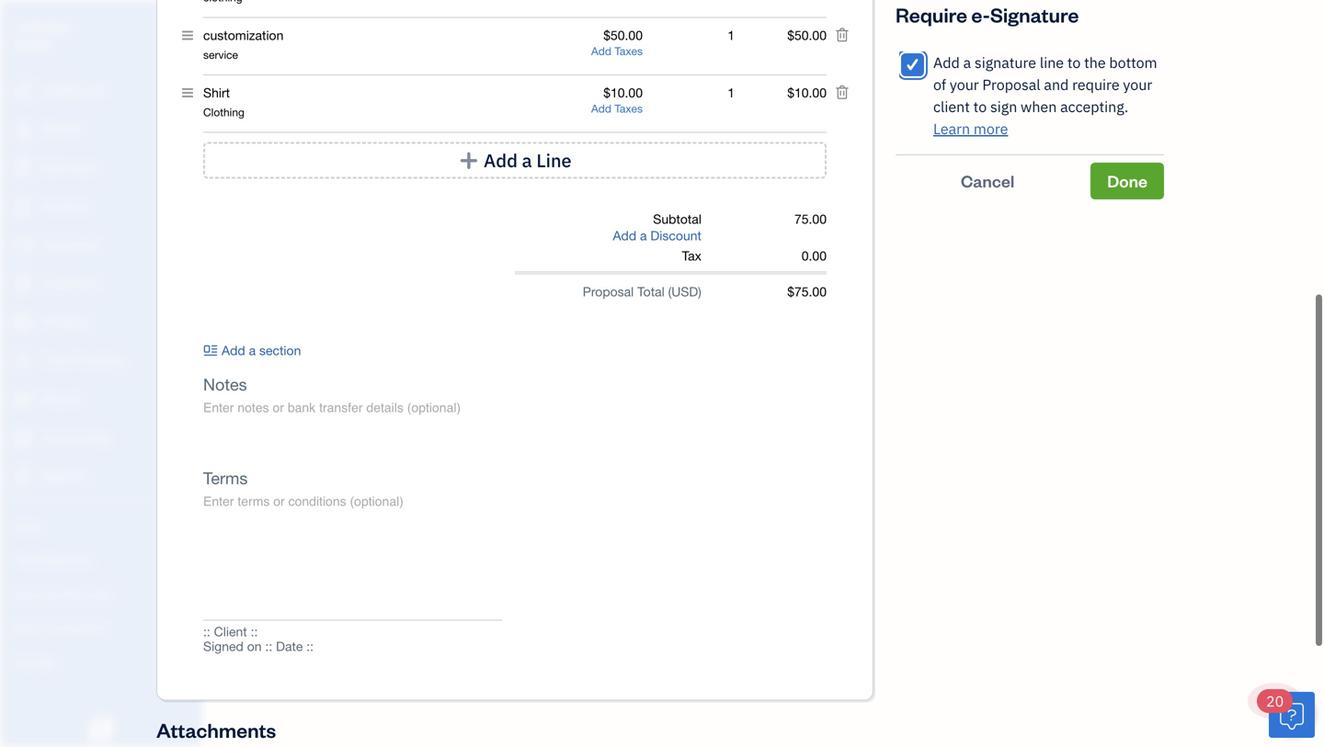 Task type: vqa. For each thing, say whether or not it's contained in the screenshot.
'A' inside the Add a section dropdown button
yes



Task type: describe. For each thing, give the bounding box(es) containing it.
the
[[1084, 53, 1106, 72]]

expense image
[[12, 275, 34, 293]]

add a section
[[222, 343, 301, 358]]

enter an item name text field for 2nd enter an item description text field
[[203, 85, 551, 101]]

0 horizontal spatial proposal
[[583, 284, 634, 299]]

1 horizontal spatial to
[[1068, 53, 1081, 72]]

learn
[[933, 119, 970, 138]]

team members
[[14, 552, 94, 567]]

money image
[[12, 391, 34, 409]]

add inside add a signature line to the bottom of your proposal and require your client to sign when accepting. learn more
[[933, 53, 960, 72]]

require e-signature
[[896, 1, 1079, 28]]

items
[[14, 586, 42, 601]]

a for section
[[249, 343, 256, 358]]

check image
[[904, 55, 921, 74]]

add inside subtotal add a discount tax
[[613, 228, 637, 243]]

a inside subtotal add a discount tax
[[640, 228, 647, 243]]

apps link
[[5, 510, 197, 543]]

items and services
[[14, 586, 111, 601]]

settings link
[[5, 647, 197, 679]]

invoice image
[[12, 198, 34, 216]]

timer image
[[12, 352, 34, 371]]

signed
[[203, 639, 244, 654]]

dashboard image
[[12, 82, 34, 100]]

:: right on
[[265, 639, 272, 654]]

signature
[[991, 1, 1079, 28]]

newsection image
[[203, 343, 218, 359]]

$75.00
[[787, 284, 827, 299]]

when
[[1021, 97, 1057, 116]]

items and services link
[[5, 578, 197, 611]]

2 your from the left
[[1123, 75, 1153, 94]]

cancel button
[[896, 163, 1080, 200]]

add a discount button
[[613, 228, 702, 244]]

client
[[933, 97, 970, 116]]

:: right date
[[307, 639, 314, 654]]

75.00
[[795, 212, 827, 227]]

taxes for item rate (usd) text box
[[615, 45, 643, 57]]

item quantity text field for line total (usd) text box related to item rate (usd) text box
[[708, 28, 735, 43]]

learn more link
[[933, 119, 1008, 138]]

company
[[15, 17, 72, 34]]

taxes for item rate (usd) text field
[[615, 102, 643, 115]]

terms
[[203, 469, 248, 488]]

done
[[1107, 170, 1148, 192]]

sign
[[990, 97, 1017, 116]]

add down item rate (usd) text box
[[591, 45, 612, 57]]

bank
[[14, 620, 40, 635]]

apps
[[14, 518, 41, 533]]

cancel
[[961, 170, 1015, 192]]

members
[[45, 552, 94, 567]]

client image
[[12, 120, 34, 139]]

more
[[974, 119, 1008, 138]]

add taxes for item rate (usd) text box
[[591, 45, 643, 57]]

bank connections link
[[5, 613, 197, 645]]

add inside dropdown button
[[222, 343, 245, 358]]

add a section button
[[203, 343, 355, 359]]

bottom
[[1109, 53, 1157, 72]]

item quantity text field for line total (usd) text box associated with item rate (usd) text field
[[708, 85, 735, 101]]

discount
[[651, 228, 702, 243]]

resource center badge image
[[1269, 693, 1315, 738]]

notes
[[203, 375, 247, 395]]

a for line
[[522, 149, 532, 172]]

usd
[[672, 284, 698, 299]]

done button
[[1091, 163, 1164, 200]]

require
[[896, 1, 968, 28]]

and inside main element
[[45, 586, 64, 601]]

chart image
[[12, 429, 34, 448]]

require
[[1072, 75, 1120, 94]]

20
[[1266, 692, 1284, 711]]

report image
[[12, 468, 34, 487]]

(
[[668, 284, 672, 299]]

payment image
[[12, 236, 34, 255]]

:: left client
[[203, 624, 210, 640]]

plus image
[[458, 151, 479, 170]]



Task type: locate. For each thing, give the bounding box(es) containing it.
enter an item name text field for enter an item description text box
[[203, 27, 551, 44]]

of
[[933, 75, 946, 94]]

add taxes button down item rate (usd) text field
[[591, 102, 643, 115]]

0 vertical spatial proposal
[[983, 75, 1041, 94]]

0 vertical spatial to
[[1068, 53, 1081, 72]]

::
[[203, 624, 210, 640], [251, 624, 258, 640], [265, 639, 272, 654], [307, 639, 314, 654]]

proposal inside add a signature line to the bottom of your proposal and require your client to sign when accepting. learn more
[[983, 75, 1041, 94]]

a left signature
[[963, 53, 971, 72]]

team
[[14, 552, 43, 567]]

a left section
[[249, 343, 256, 358]]

0 vertical spatial enter an item description text field
[[203, 0, 551, 5]]

1 vertical spatial add taxes
[[591, 102, 643, 115]]

1 delete line item image from the top
[[835, 27, 850, 44]]

Item Rate (USD) text field
[[602, 85, 643, 101]]

and inside add a signature line to the bottom of your proposal and require your client to sign when accepting. learn more
[[1044, 75, 1069, 94]]

a inside dropdown button
[[249, 343, 256, 358]]

services
[[66, 586, 111, 601]]

add
[[591, 45, 612, 57], [933, 53, 960, 72], [591, 102, 612, 115], [484, 149, 518, 172], [613, 228, 637, 243], [222, 343, 245, 358]]

2 add taxes from the top
[[591, 102, 643, 115]]

1 item quantity text field from the top
[[708, 28, 735, 43]]

1 vertical spatial enter an item name text field
[[203, 85, 551, 101]]

0 horizontal spatial to
[[974, 97, 987, 116]]

0 vertical spatial add taxes
[[591, 45, 643, 57]]

1 vertical spatial delete line item image
[[835, 85, 850, 101]]

0 horizontal spatial and
[[45, 586, 64, 601]]

to
[[1068, 53, 1081, 72], [974, 97, 987, 116]]

2 add taxes button from the top
[[591, 102, 643, 115]]

date
[[276, 639, 303, 654]]

Item Quantity text field
[[708, 28, 735, 43], [708, 85, 735, 101]]

to left sign at the right
[[974, 97, 987, 116]]

Enter an Item Description text field
[[203, 0, 551, 5], [203, 105, 551, 120]]

1 vertical spatial enter an item description text field
[[203, 105, 551, 120]]

2 enter an item description text field from the top
[[203, 105, 551, 120]]

1 add taxes button from the top
[[591, 45, 643, 57]]

0 vertical spatial and
[[1044, 75, 1069, 94]]

taxes down item rate (usd) text field
[[615, 102, 643, 115]]

attachments
[[156, 717, 276, 744]]

1 vertical spatial to
[[974, 97, 987, 116]]

client
[[214, 624, 247, 640]]

0.00
[[802, 248, 827, 263]]

bars image for item rate (usd) text field
[[182, 85, 193, 101]]

a
[[963, 53, 971, 72], [522, 149, 532, 172], [640, 228, 647, 243], [249, 343, 256, 358]]

2 line total (usd) text field from the top
[[786, 85, 827, 101]]

company owner
[[15, 17, 72, 52]]

estimate image
[[12, 159, 34, 177]]

team members link
[[5, 544, 197, 577]]

proposal down signature
[[983, 75, 1041, 94]]

add taxes for item rate (usd) text field
[[591, 102, 643, 115]]

0 vertical spatial delete line item image
[[835, 27, 850, 44]]

your down the bottom
[[1123, 75, 1153, 94]]

bars image
[[182, 27, 193, 44], [182, 85, 193, 101]]

)
[[698, 284, 702, 299]]

taxes
[[615, 45, 643, 57], [615, 102, 643, 115]]

bars image for item rate (usd) text box
[[182, 27, 193, 44]]

add right newsection image
[[222, 343, 245, 358]]

section
[[259, 343, 301, 358]]

and right items
[[45, 586, 64, 601]]

a left line
[[522, 149, 532, 172]]

0 vertical spatial taxes
[[615, 45, 643, 57]]

and
[[1044, 75, 1069, 94], [45, 586, 64, 601]]

0 vertical spatial line total (usd) text field
[[786, 28, 827, 43]]

subtotal
[[653, 212, 702, 227]]

a inside add a signature line to the bottom of your proposal and require your client to sign when accepting. learn more
[[963, 53, 971, 72]]

subtotal add a discount tax
[[613, 212, 702, 263]]

delete line item image for line total (usd) text box related to item rate (usd) text box
[[835, 27, 850, 44]]

add a signature line to the bottom of your proposal and require your client to sign when accepting. learn more
[[933, 53, 1157, 138]]

add taxes button down item rate (usd) text box
[[591, 45, 643, 57]]

add a line button
[[203, 142, 827, 179]]

signature
[[975, 53, 1037, 72]]

1 enter an item description text field from the top
[[203, 0, 551, 5]]

your right of
[[950, 75, 979, 94]]

freshbooks image
[[86, 718, 116, 740]]

:: client :: signed on :: date ::
[[203, 624, 314, 654]]

add taxes button
[[591, 45, 643, 57], [591, 102, 643, 115]]

2 bars image from the top
[[182, 85, 193, 101]]

Enter an Item Description text field
[[203, 47, 551, 62]]

project image
[[12, 314, 34, 332]]

connections
[[43, 620, 108, 635]]

1 enter an item name text field from the top
[[203, 27, 551, 44]]

enter an item description text field down enter an item description text box
[[203, 105, 551, 120]]

2 delete line item image from the top
[[835, 85, 850, 101]]

your
[[950, 75, 979, 94], [1123, 75, 1153, 94]]

2 taxes from the top
[[615, 102, 643, 115]]

0 vertical spatial item quantity text field
[[708, 28, 735, 43]]

delete line item image
[[835, 27, 850, 44], [835, 85, 850, 101]]

enter an item name text field up enter an item description text box
[[203, 27, 551, 44]]

add taxes button for item rate (usd) text box
[[591, 45, 643, 57]]

line total (usd) text field for item rate (usd) text field
[[786, 85, 827, 101]]

proposal
[[983, 75, 1041, 94], [583, 284, 634, 299]]

1 bars image from the top
[[182, 27, 193, 44]]

0 vertical spatial bars image
[[182, 27, 193, 44]]

add inside button
[[484, 149, 518, 172]]

1 add taxes from the top
[[591, 45, 643, 57]]

1 vertical spatial and
[[45, 586, 64, 601]]

1 vertical spatial line total (usd) text field
[[786, 85, 827, 101]]

accepting.
[[1060, 97, 1129, 116]]

total
[[637, 284, 665, 299]]

1 horizontal spatial proposal
[[983, 75, 1041, 94]]

1 your from the left
[[950, 75, 979, 94]]

a for signature
[[963, 53, 971, 72]]

a inside button
[[522, 149, 532, 172]]

2 item quantity text field from the top
[[708, 85, 735, 101]]

add a line
[[484, 149, 572, 172]]

proposal left total
[[583, 284, 634, 299]]

1 vertical spatial add taxes button
[[591, 102, 643, 115]]

and down line at the right
[[1044, 75, 1069, 94]]

0 horizontal spatial your
[[950, 75, 979, 94]]

20 button
[[1257, 690, 1315, 738]]

Item Rate (USD) text field
[[602, 28, 643, 43]]

main element
[[0, 0, 248, 748]]

1 horizontal spatial your
[[1123, 75, 1153, 94]]

add taxes down item rate (usd) text field
[[591, 102, 643, 115]]

a left discount
[[640, 228, 647, 243]]

line
[[1040, 53, 1064, 72]]

Enter an Item Name text field
[[203, 27, 551, 44], [203, 85, 551, 101]]

1 taxes from the top
[[615, 45, 643, 57]]

0 vertical spatial add taxes button
[[591, 45, 643, 57]]

proposal total ( usd )
[[583, 284, 702, 299]]

add up of
[[933, 53, 960, 72]]

1 vertical spatial bars image
[[182, 85, 193, 101]]

tax
[[682, 248, 702, 263]]

1 vertical spatial item quantity text field
[[708, 85, 735, 101]]

e-
[[971, 1, 991, 28]]

taxes down item rate (usd) text box
[[615, 45, 643, 57]]

1 vertical spatial proposal
[[583, 284, 634, 299]]

line
[[537, 149, 572, 172]]

1 line total (usd) text field from the top
[[786, 28, 827, 43]]

enter an item description text field up enter an item description text box
[[203, 0, 551, 5]]

line total (usd) text field for item rate (usd) text box
[[786, 28, 827, 43]]

add right plus image
[[484, 149, 518, 172]]

on
[[247, 639, 262, 654]]

owner
[[15, 36, 51, 52]]

add taxes down item rate (usd) text box
[[591, 45, 643, 57]]

add taxes button for item rate (usd) text field
[[591, 102, 643, 115]]

:: right client
[[251, 624, 258, 640]]

delete line item image for line total (usd) text box associated with item rate (usd) text field
[[835, 85, 850, 101]]

0 vertical spatial enter an item name text field
[[203, 27, 551, 44]]

2 enter an item name text field from the top
[[203, 85, 551, 101]]

to left the at the top right
[[1068, 53, 1081, 72]]

add left discount
[[613, 228, 637, 243]]

enter an item name text field down enter an item description text box
[[203, 85, 551, 101]]

add down item rate (usd) text field
[[591, 102, 612, 115]]

Line Total (USD) text field
[[786, 28, 827, 43], [786, 85, 827, 101]]

add taxes
[[591, 45, 643, 57], [591, 102, 643, 115]]

1 horizontal spatial and
[[1044, 75, 1069, 94]]

1 vertical spatial taxes
[[615, 102, 643, 115]]

bank connections
[[14, 620, 108, 635]]

settings
[[14, 654, 56, 670]]



